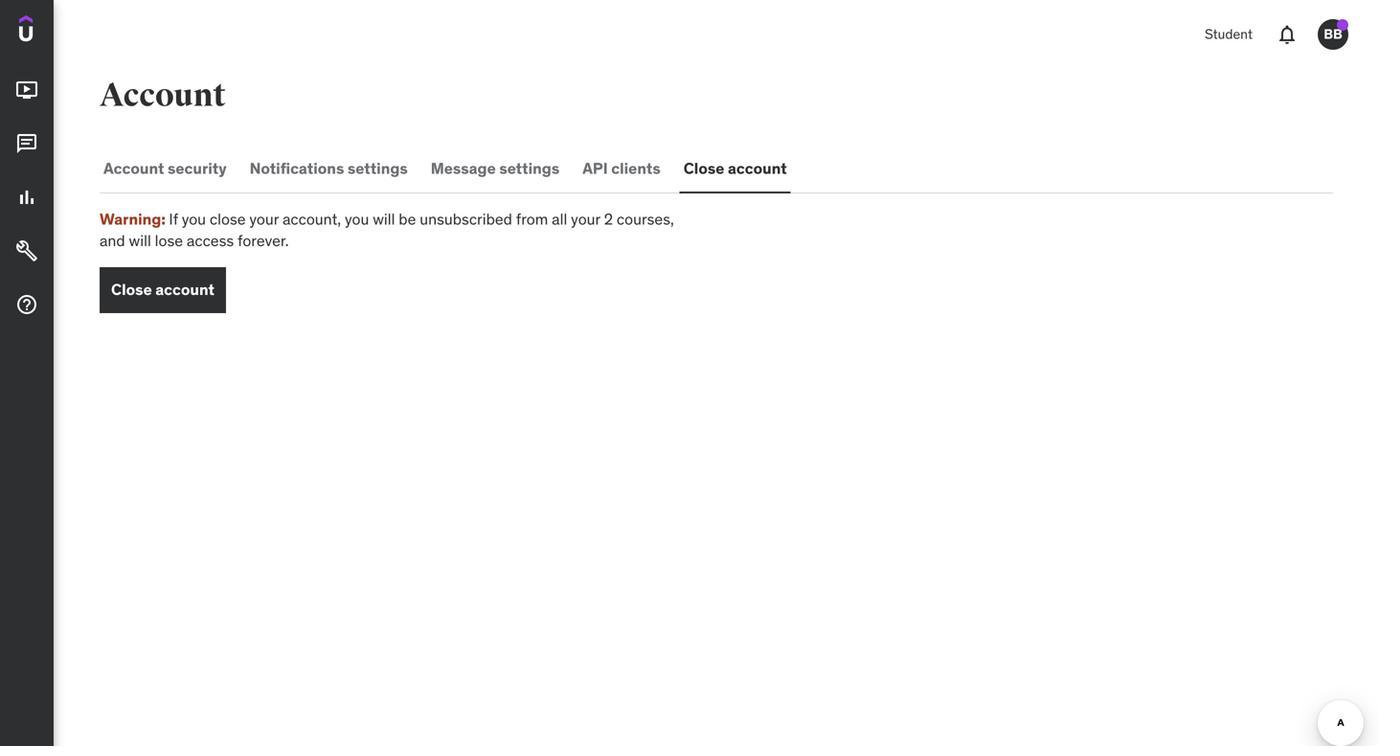 Task type: vqa. For each thing, say whether or not it's contained in the screenshot.
Interview:
no



Task type: describe. For each thing, give the bounding box(es) containing it.
notifications settings button
[[246, 146, 412, 192]]

0 vertical spatial close account button
[[680, 146, 791, 192]]

student link
[[1194, 11, 1264, 57]]

1 medium image from the top
[[15, 132, 38, 155]]

clients
[[611, 158, 661, 178]]

2 you from the left
[[345, 209, 369, 229]]

1 horizontal spatial will
[[373, 209, 395, 229]]

account for account
[[100, 76, 226, 115]]

2
[[604, 209, 613, 229]]

account,
[[283, 209, 341, 229]]

student
[[1205, 26, 1253, 43]]

2 medium image from the top
[[15, 293, 38, 316]]

0 horizontal spatial will
[[129, 231, 151, 250]]

lose
[[155, 231, 183, 250]]

courses,
[[617, 209, 674, 229]]

api clients
[[583, 158, 661, 178]]

1 you from the left
[[182, 209, 206, 229]]

1 medium image from the top
[[15, 79, 38, 102]]

udemy image
[[19, 15, 106, 48]]

2 your from the left
[[571, 209, 601, 229]]

if
[[169, 209, 178, 229]]

settings for notifications settings
[[348, 158, 408, 178]]

and
[[100, 231, 125, 250]]

from
[[516, 209, 548, 229]]

api clients button
[[579, 146, 665, 192]]

bb link
[[1310, 11, 1356, 57]]

close
[[210, 209, 246, 229]]

message
[[431, 158, 496, 178]]

account security button
[[100, 146, 231, 192]]

account for top close account button
[[728, 158, 787, 178]]



Task type: locate. For each thing, give the bounding box(es) containing it.
you have alerts image
[[1337, 19, 1349, 31]]

will
[[373, 209, 395, 229], [129, 231, 151, 250]]

you right the account,
[[345, 209, 369, 229]]

account up warning: at the top of page
[[103, 158, 164, 178]]

2 settings from the left
[[499, 158, 560, 178]]

close
[[684, 158, 725, 178], [111, 280, 152, 300]]

you
[[182, 209, 206, 229], [345, 209, 369, 229]]

all
[[552, 209, 567, 229]]

0 vertical spatial account
[[728, 158, 787, 178]]

1 horizontal spatial close account
[[684, 158, 787, 178]]

0 vertical spatial will
[[373, 209, 395, 229]]

0 vertical spatial account
[[100, 76, 226, 115]]

message settings button
[[427, 146, 563, 192]]

1 vertical spatial account
[[103, 158, 164, 178]]

0 horizontal spatial settings
[[348, 158, 408, 178]]

0 horizontal spatial your
[[249, 209, 279, 229]]

message settings
[[431, 158, 560, 178]]

0 horizontal spatial you
[[182, 209, 206, 229]]

notifications
[[250, 158, 344, 178]]

your left 2
[[571, 209, 601, 229]]

your
[[249, 209, 279, 229], [571, 209, 601, 229]]

2 vertical spatial medium image
[[15, 240, 38, 263]]

settings for message settings
[[499, 158, 560, 178]]

close account for top close account button
[[684, 158, 787, 178]]

1 vertical spatial medium image
[[15, 186, 38, 209]]

close right clients
[[684, 158, 725, 178]]

close account
[[684, 158, 787, 178], [111, 280, 215, 300]]

settings
[[348, 158, 408, 178], [499, 158, 560, 178]]

0 horizontal spatial close
[[111, 280, 152, 300]]

forever.
[[238, 231, 289, 250]]

will left be at top
[[373, 209, 395, 229]]

0 vertical spatial medium image
[[15, 79, 38, 102]]

3 medium image from the top
[[15, 240, 38, 263]]

settings inside button
[[348, 158, 408, 178]]

1 your from the left
[[249, 209, 279, 229]]

1 horizontal spatial your
[[571, 209, 601, 229]]

bb
[[1324, 25, 1343, 43]]

1 vertical spatial medium image
[[15, 293, 38, 316]]

unsubscribed
[[420, 209, 512, 229]]

settings inside button
[[499, 158, 560, 178]]

1 vertical spatial close
[[111, 280, 152, 300]]

0 vertical spatial medium image
[[15, 132, 38, 155]]

1 horizontal spatial close
[[684, 158, 725, 178]]

1 horizontal spatial settings
[[499, 158, 560, 178]]

api
[[583, 158, 608, 178]]

account
[[728, 158, 787, 178], [155, 280, 215, 300]]

close account for close account button to the left
[[111, 280, 215, 300]]

0 vertical spatial close account
[[684, 158, 787, 178]]

1 horizontal spatial close account button
[[680, 146, 791, 192]]

0 horizontal spatial close account button
[[100, 267, 226, 313]]

1 vertical spatial close account button
[[100, 267, 226, 313]]

settings up from
[[499, 158, 560, 178]]

0 horizontal spatial close account
[[111, 280, 215, 300]]

you right if
[[182, 209, 206, 229]]

notifications image
[[1276, 23, 1299, 46]]

1 horizontal spatial account
[[728, 158, 787, 178]]

settings up be at top
[[348, 158, 408, 178]]

0 vertical spatial close
[[684, 158, 725, 178]]

1 vertical spatial close account
[[111, 280, 215, 300]]

account security
[[103, 158, 227, 178]]

notifications settings
[[250, 158, 408, 178]]

access
[[187, 231, 234, 250]]

account for close account button to the left
[[155, 280, 215, 300]]

1 vertical spatial will
[[129, 231, 151, 250]]

if you close your account, you will be unsubscribed from all your 2 courses, and will lose access forever.
[[100, 209, 674, 250]]

will down warning: at the top of page
[[129, 231, 151, 250]]

account
[[100, 76, 226, 115], [103, 158, 164, 178]]

1 horizontal spatial you
[[345, 209, 369, 229]]

warning:
[[100, 209, 166, 229]]

be
[[399, 209, 416, 229]]

account inside button
[[103, 158, 164, 178]]

1 settings from the left
[[348, 158, 408, 178]]

medium image
[[15, 79, 38, 102], [15, 186, 38, 209], [15, 240, 38, 263]]

your up forever.
[[249, 209, 279, 229]]

security
[[168, 158, 227, 178]]

account up account security
[[100, 76, 226, 115]]

0 horizontal spatial account
[[155, 280, 215, 300]]

medium image
[[15, 132, 38, 155], [15, 293, 38, 316]]

2 medium image from the top
[[15, 186, 38, 209]]

account for account security
[[103, 158, 164, 178]]

close down and
[[111, 280, 152, 300]]

close account button
[[680, 146, 791, 192], [100, 267, 226, 313]]

1 vertical spatial account
[[155, 280, 215, 300]]



